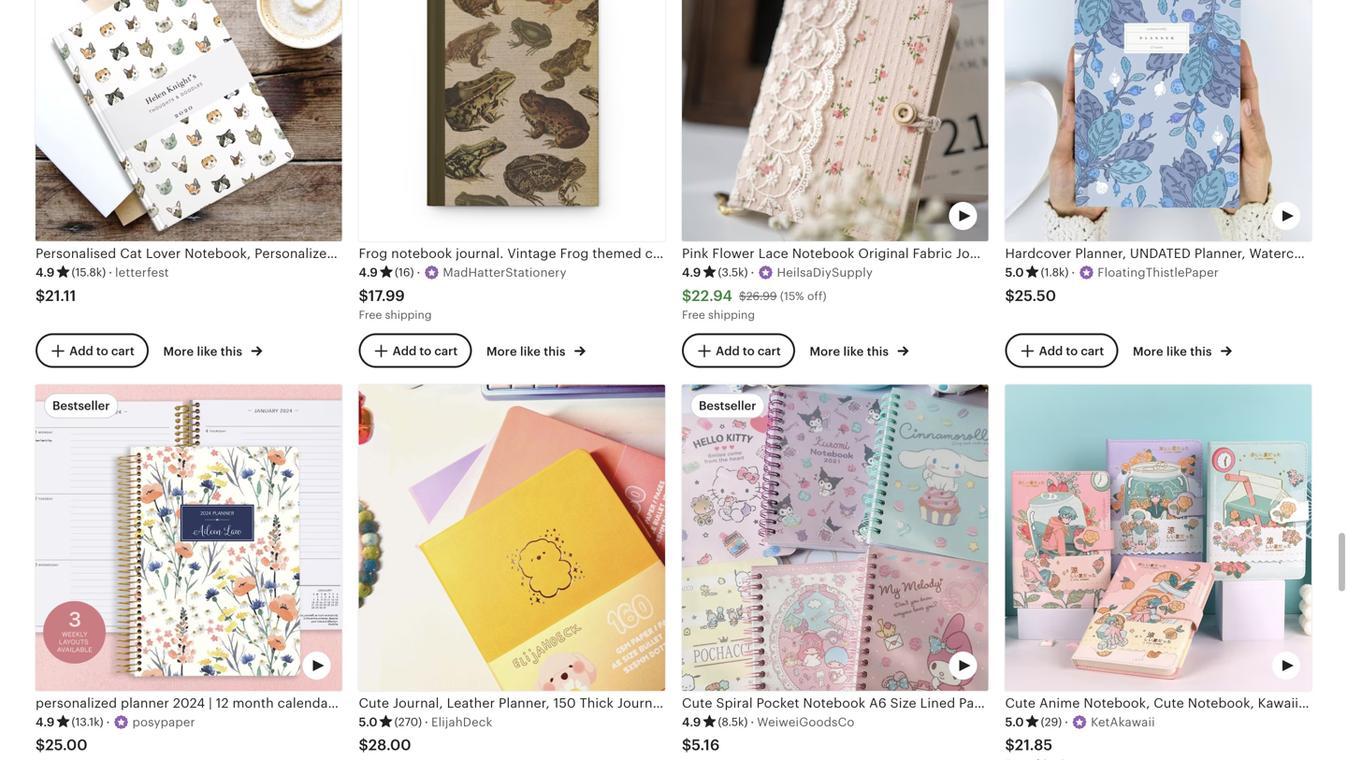 Task type: locate. For each thing, give the bounding box(es) containing it.
cute journal, leather planner, 150 thick journal, cute stationary, luxury notebook, high quality notebook image
[[359, 385, 665, 692]]

(16)
[[395, 266, 414, 279]]

4 this from the left
[[1191, 345, 1213, 359]]

1 horizontal spatial frog
[[560, 246, 589, 261]]

· right (29)
[[1065, 716, 1069, 730]]

1 more like this link from the left
[[163, 341, 262, 360]]

1 more like this from the left
[[163, 345, 246, 359]]

cart for 25.50
[[1081, 344, 1105, 358]]

frog up "17.99"
[[359, 246, 388, 261]]

free down 22.94
[[682, 309, 706, 321]]

1 horizontal spatial bestseller
[[699, 399, 757, 413]]

add down $ 17.99 free shipping at the top of page
[[393, 344, 417, 358]]

5.0 for 25.50
[[1006, 266, 1025, 280]]

cart
[[111, 344, 135, 358], [435, 344, 458, 358], [758, 344, 781, 358], [1081, 344, 1105, 358]]

pink flower lace notebook original fabric journal a5 a6 handmade floral notebook lined blank notebook cute travel dairy gift for her image
[[682, 0, 989, 242]]

21.85
[[1015, 738, 1053, 754]]

add to cart button down 25.50 at the top of the page
[[1006, 333, 1119, 368]]

$
[[36, 288, 45, 304], [359, 288, 369, 304], [682, 288, 692, 304], [1006, 288, 1015, 304], [739, 290, 747, 303], [36, 738, 45, 754], [359, 738, 369, 754], [682, 738, 692, 754], [1006, 738, 1015, 754]]

bestseller
[[52, 399, 110, 413], [699, 399, 757, 413]]

1 free from the left
[[359, 309, 382, 321]]

5.0 up $ 21.85
[[1006, 716, 1025, 730]]

3 add to cart button from the left
[[682, 333, 795, 368]]

0 horizontal spatial bestseller
[[52, 399, 110, 413]]

1 to from the left
[[96, 344, 108, 358]]

add to cart down 25.50 at the top of the page
[[1040, 344, 1105, 358]]

frog right vintage
[[560, 246, 589, 261]]

personalized planner 2024 | 12 month calendar | 6x9 weekly planner 2023-2024 | custom agenda | gifts for mom | field flowers blue image
[[36, 385, 342, 692]]

add to cart button down $ 22.94 $ 26.99 (15% off) free shipping
[[682, 333, 795, 368]]

$ inside $ 17.99 free shipping
[[359, 288, 369, 304]]

5.0 up $ 28.00
[[359, 716, 378, 730]]

to down $ 17.99 free shipping at the top of page
[[420, 344, 432, 358]]

frog notebook journal. vintage frog themed cottagecore gifts,
[[359, 246, 760, 261]]

add to cart down 21.11
[[69, 344, 135, 358]]

4 add to cart from the left
[[1040, 344, 1105, 358]]

25.00
[[45, 738, 88, 754]]

2 more like this from the left
[[487, 345, 569, 359]]

shipping
[[385, 309, 432, 321], [709, 309, 755, 321]]

add to cart button
[[36, 333, 149, 368], [359, 333, 472, 368], [682, 333, 795, 368], [1006, 333, 1119, 368]]

add down $ 22.94 $ 26.99 (15% off) free shipping
[[716, 344, 740, 358]]

this
[[221, 345, 243, 359], [544, 345, 566, 359], [867, 345, 889, 359], [1191, 345, 1213, 359]]

like for 25.50
[[1167, 345, 1188, 359]]

1 add from the left
[[69, 344, 93, 358]]

4 add from the left
[[1040, 344, 1063, 358]]

2 add from the left
[[393, 344, 417, 358]]

1 cart from the left
[[111, 344, 135, 358]]

4 cart from the left
[[1081, 344, 1105, 358]]

free inside $ 22.94 $ 26.99 (15% off) free shipping
[[682, 309, 706, 321]]

add down 25.50 at the top of the page
[[1040, 344, 1063, 358]]

·
[[109, 266, 112, 280], [417, 266, 421, 280], [751, 266, 755, 280], [1072, 266, 1076, 280], [106, 716, 110, 730], [425, 716, 429, 730], [751, 716, 755, 730], [1065, 716, 1069, 730]]

· right (3.5k)
[[751, 266, 755, 280]]

4 add to cart button from the left
[[1006, 333, 1119, 368]]

2 this from the left
[[544, 345, 566, 359]]

to down the (1.8k)
[[1066, 344, 1078, 358]]

1 frog from the left
[[359, 246, 388, 261]]

$ 28.00
[[359, 738, 412, 754]]

2 frog from the left
[[560, 246, 589, 261]]

(1.8k)
[[1041, 266, 1069, 279]]

17.99
[[369, 288, 405, 304]]

to down (15.8k)
[[96, 344, 108, 358]]

$ 25.50
[[1006, 288, 1057, 304]]

1 this from the left
[[221, 345, 243, 359]]

to down $ 22.94 $ 26.99 (15% off) free shipping
[[743, 344, 755, 358]]

bestseller for $ 25.00
[[52, 399, 110, 413]]

· right (15.8k)
[[109, 266, 112, 280]]

add to cart button down $ 17.99 free shipping at the top of page
[[359, 333, 472, 368]]

4.9
[[36, 266, 55, 280], [359, 266, 378, 280], [682, 266, 701, 280], [36, 716, 55, 730], [682, 716, 701, 730]]

free
[[359, 309, 382, 321], [682, 309, 706, 321]]

3 like from the left
[[844, 345, 864, 359]]

4 more from the left
[[1133, 345, 1164, 359]]

like for 21.11
[[197, 345, 218, 359]]

0 horizontal spatial free
[[359, 309, 382, 321]]

4.9 for 25.00
[[36, 716, 55, 730]]

(270)
[[395, 716, 422, 729]]

add
[[69, 344, 93, 358], [393, 344, 417, 358], [716, 344, 740, 358], [1040, 344, 1063, 358]]

vintage
[[508, 246, 557, 261]]

1 horizontal spatial free
[[682, 309, 706, 321]]

off)
[[808, 290, 827, 303]]

add to cart
[[69, 344, 135, 358], [393, 344, 458, 358], [716, 344, 781, 358], [1040, 344, 1105, 358]]

1 more from the left
[[163, 345, 194, 359]]

5.0
[[1006, 266, 1025, 280], [359, 716, 378, 730], [1006, 716, 1025, 730]]

4 like from the left
[[1167, 345, 1188, 359]]

product video element for $ 25.50
[[1006, 0, 1312, 242]]

$ for $ 21.85
[[1006, 738, 1015, 754]]

5.0 up "$ 25.50"
[[1006, 266, 1025, 280]]

0 horizontal spatial frog
[[359, 246, 388, 261]]

2 more from the left
[[487, 345, 517, 359]]

more
[[163, 345, 194, 359], [487, 345, 517, 359], [810, 345, 841, 359], [1133, 345, 1164, 359]]

to
[[96, 344, 108, 358], [420, 344, 432, 358], [743, 344, 755, 358], [1066, 344, 1078, 358]]

2 cart from the left
[[435, 344, 458, 358]]

0 horizontal spatial shipping
[[385, 309, 432, 321]]

free inside $ 17.99 free shipping
[[359, 309, 382, 321]]

$ for $ 25.00
[[36, 738, 45, 754]]

4 to from the left
[[1066, 344, 1078, 358]]

4.9 up $ 5.16
[[682, 716, 701, 730]]

shipping down "17.99"
[[385, 309, 432, 321]]

(8.5k)
[[718, 716, 748, 729]]

1 add to cart from the left
[[69, 344, 135, 358]]

4.9 for 5.16
[[682, 716, 701, 730]]

add to cart button for 21.11
[[36, 333, 149, 368]]

to for 25.50
[[1066, 344, 1078, 358]]

4.9 up $ 21.11
[[36, 266, 55, 280]]

· for 25.00
[[106, 716, 110, 730]]

$ 25.00
[[36, 738, 88, 754]]

3 more from the left
[[810, 345, 841, 359]]

$ for $ 22.94 $ 26.99 (15% off) free shipping
[[682, 288, 692, 304]]

add down 21.11
[[69, 344, 93, 358]]

frog notebook journal. vintage frog themed cottagecore gifts, image
[[359, 0, 665, 242]]

4 more like this from the left
[[1133, 345, 1216, 359]]

2 free from the left
[[682, 309, 706, 321]]

· right the (1.8k)
[[1072, 266, 1076, 280]]

(3.5k)
[[718, 266, 748, 279]]

more like this link
[[163, 341, 262, 360], [487, 341, 586, 360], [810, 341, 909, 360], [1133, 341, 1233, 360]]

frog
[[359, 246, 388, 261], [560, 246, 589, 261]]

2 bestseller from the left
[[699, 399, 757, 413]]

2 shipping from the left
[[709, 309, 755, 321]]

· right the (8.5k)
[[751, 716, 755, 730]]

1 like from the left
[[197, 345, 218, 359]]

add to cart down $ 17.99 free shipping at the top of page
[[393, 344, 458, 358]]

1 shipping from the left
[[385, 309, 432, 321]]

2 add to cart button from the left
[[359, 333, 472, 368]]

· right (13.1k)
[[106, 716, 110, 730]]

add to cart down $ 22.94 $ 26.99 (15% off) free shipping
[[716, 344, 781, 358]]

1 add to cart button from the left
[[36, 333, 149, 368]]

2 more like this link from the left
[[487, 341, 586, 360]]

to for 17.99
[[420, 344, 432, 358]]

more like this
[[163, 345, 246, 359], [487, 345, 569, 359], [810, 345, 892, 359], [1133, 345, 1216, 359]]

1 bestseller from the left
[[52, 399, 110, 413]]

(29)
[[1041, 716, 1062, 729]]

add to cart button down 21.11
[[36, 333, 149, 368]]

cart for 21.11
[[111, 344, 135, 358]]

more like this for 25.50
[[1133, 345, 1216, 359]]

4.9 up $ 25.00 at the left bottom
[[36, 716, 55, 730]]

add to cart button for 25.50
[[1006, 333, 1119, 368]]

2 like from the left
[[520, 345, 541, 359]]

2 to from the left
[[420, 344, 432, 358]]

1 horizontal spatial shipping
[[709, 309, 755, 321]]

add for 17.99
[[393, 344, 417, 358]]

shipping inside $ 22.94 $ 26.99 (15% off) free shipping
[[709, 309, 755, 321]]

to for 21.11
[[96, 344, 108, 358]]

$ for $ 21.11
[[36, 288, 45, 304]]

4.9 down cottagecore
[[682, 266, 701, 280]]

5.0 for 21.85
[[1006, 716, 1025, 730]]

2 add to cart from the left
[[393, 344, 458, 358]]

4 more like this link from the left
[[1133, 341, 1233, 360]]

free down "17.99"
[[359, 309, 382, 321]]

· right '(16)'
[[417, 266, 421, 280]]

product video element
[[682, 0, 989, 242], [1006, 0, 1312, 242], [36, 385, 342, 692], [682, 385, 989, 692], [1006, 385, 1312, 692]]

add to cart button for 17.99
[[359, 333, 472, 368]]

like
[[197, 345, 218, 359], [520, 345, 541, 359], [844, 345, 864, 359], [1167, 345, 1188, 359]]

shipping down 22.94
[[709, 309, 755, 321]]

this for 25.50
[[1191, 345, 1213, 359]]



Task type: describe. For each thing, give the bounding box(es) containing it.
3 more like this link from the left
[[810, 341, 909, 360]]

$ 21.11
[[36, 288, 76, 304]]

$ for $ 25.50
[[1006, 288, 1015, 304]]

more for 25.50
[[1133, 345, 1164, 359]]

· for 25.50
[[1072, 266, 1076, 280]]

cute spiral pocket notebook a6 size lined paper kawaii ruled journals adorable animal pattern back to school girls gift image
[[682, 385, 989, 692]]

add to cart for 17.99
[[393, 344, 458, 358]]

more like this for 21.11
[[163, 345, 246, 359]]

add for 21.11
[[69, 344, 93, 358]]

$ 17.99 free shipping
[[359, 288, 432, 321]]

personalised cat lover notebook, personalized journal for cats & feline lovers, for notes, thoughts and ideas - a perfect mother's day gift! image
[[36, 0, 342, 242]]

4.9 up "17.99"
[[359, 266, 378, 280]]

21.11
[[45, 288, 76, 304]]

more like this for 17.99
[[487, 345, 569, 359]]

· right the (270) on the bottom
[[425, 716, 429, 730]]

4.9 for 21.11
[[36, 266, 55, 280]]

bestseller for $ 5.16
[[699, 399, 757, 413]]

(15%
[[780, 290, 805, 303]]

22.94
[[692, 288, 733, 304]]

3 add from the left
[[716, 344, 740, 358]]

add to cart for 25.50
[[1040, 344, 1105, 358]]

$ for $ 17.99 free shipping
[[359, 288, 369, 304]]

product video element for $ 25.00
[[36, 385, 342, 692]]

product video element for $ 21.85
[[1006, 385, 1312, 692]]

shipping inside $ 17.99 free shipping
[[385, 309, 432, 321]]

3 to from the left
[[743, 344, 755, 358]]

· for 5.16
[[751, 716, 755, 730]]

(15.8k)
[[72, 266, 106, 279]]

this for 17.99
[[544, 345, 566, 359]]

$ 21.85
[[1006, 738, 1053, 754]]

more like this link for 25.50
[[1133, 341, 1233, 360]]

$ 22.94 $ 26.99 (15% off) free shipping
[[682, 288, 827, 321]]

cute anime notebook, cute notebook, kawaii notebook, 5 x 7-inch, 13 x 18cm 256 pages, cool summer, free delivery image
[[1006, 385, 1312, 692]]

notebook
[[391, 246, 452, 261]]

3 add to cart from the left
[[716, 344, 781, 358]]

product video element for $ 5.16
[[682, 385, 989, 692]]

add to cart for 21.11
[[69, 344, 135, 358]]

themed
[[593, 246, 642, 261]]

3 cart from the left
[[758, 344, 781, 358]]

3 this from the left
[[867, 345, 889, 359]]

more for 17.99
[[487, 345, 517, 359]]

$ 5.16
[[682, 738, 720, 754]]

26.99
[[747, 290, 777, 303]]

cart for 17.99
[[435, 344, 458, 358]]

this for 21.11
[[221, 345, 243, 359]]

add for 25.50
[[1040, 344, 1063, 358]]

25.50
[[1015, 288, 1057, 304]]

5.0 for 28.00
[[359, 716, 378, 730]]

(13.1k)
[[72, 716, 103, 729]]

28.00
[[369, 738, 412, 754]]

3 more like this from the left
[[810, 345, 892, 359]]

· for 17.99
[[417, 266, 421, 280]]

more like this link for 21.11
[[163, 341, 262, 360]]

hardcover planner, undated planner, watercolor planner, weekly planner, yearly planner, daily planner, floral planner, cute planner, modern image
[[1006, 0, 1312, 242]]

more for 21.11
[[163, 345, 194, 359]]

· for 21.11
[[109, 266, 112, 280]]

journal.
[[456, 246, 504, 261]]

more like this link for 17.99
[[487, 341, 586, 360]]

· for 21.85
[[1065, 716, 1069, 730]]

cottagecore
[[645, 246, 724, 261]]

$ for $ 28.00
[[359, 738, 369, 754]]

gifts,
[[727, 246, 760, 261]]

$ for $ 5.16
[[682, 738, 692, 754]]

5.16
[[692, 738, 720, 754]]

like for 17.99
[[520, 345, 541, 359]]



Task type: vqa. For each thing, say whether or not it's contained in the screenshot.
the leftmost Out
no



